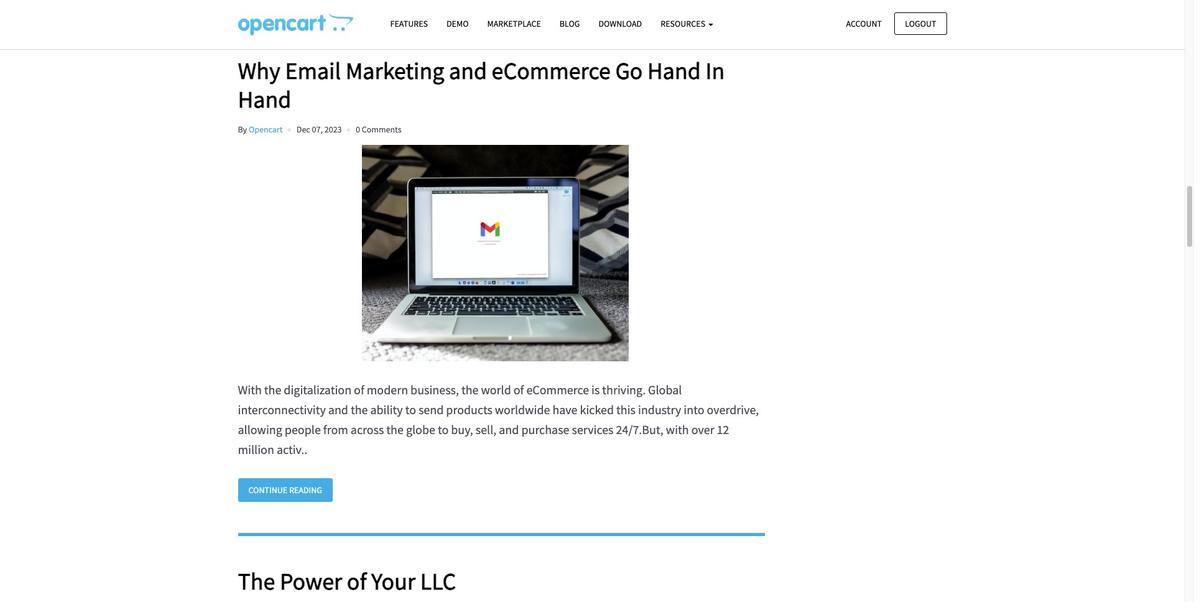Task type: describe. For each thing, give the bounding box(es) containing it.
of left modern
[[354, 382, 364, 397]]

comments
[[362, 124, 402, 135]]

the down ability
[[387, 422, 404, 437]]

by opencart
[[238, 124, 283, 135]]

with
[[666, 422, 689, 437]]

why email marketing and ecommerce go hand in hand image
[[238, 145, 753, 361]]

24/7.but,
[[616, 422, 664, 437]]

the power of your llc link
[[238, 567, 765, 596]]

continue reading link
[[238, 478, 333, 502]]

download
[[599, 18, 642, 29]]

is
[[592, 382, 600, 397]]

the up across
[[351, 402, 368, 417]]

globe
[[406, 422, 435, 437]]

sell,
[[476, 422, 497, 437]]

account link
[[836, 12, 893, 35]]

and inside why email marketing and ecommerce go hand in hand
[[449, 56, 487, 85]]

blog link
[[551, 13, 589, 35]]

interconnectivity
[[238, 402, 326, 417]]

the
[[238, 567, 275, 596]]

purchase
[[522, 422, 570, 437]]

kicked
[[580, 402, 614, 417]]

2 vertical spatial and
[[499, 422, 519, 437]]

logout
[[905, 18, 937, 29]]

send
[[419, 402, 444, 417]]

ecommerce inside with the digitalization of modern business, the world of ecommerce is thriving. global interconnectivity and the ability to send products worldwide have kicked this industry into overdrive, allowing people from across the globe to buy, sell, and purchase services 24/7.but, with over 12 million activ..
[[527, 382, 589, 397]]

into
[[684, 402, 705, 417]]

overdrive,
[[707, 402, 759, 417]]

email
[[285, 56, 341, 85]]

dec
[[297, 124, 310, 135]]

12
[[717, 422, 730, 437]]

opencart link
[[249, 124, 283, 135]]

0 comments
[[356, 124, 402, 135]]

dec 07, 2023
[[297, 124, 342, 135]]

demo
[[447, 18, 469, 29]]

in
[[706, 56, 725, 85]]

07,
[[312, 124, 323, 135]]

features link
[[381, 13, 437, 35]]

over
[[692, 422, 715, 437]]

your
[[371, 567, 416, 596]]

digitalization
[[284, 382, 352, 397]]

0 vertical spatial to
[[405, 402, 416, 417]]

buy,
[[451, 422, 473, 437]]

the up interconnectivity
[[264, 382, 281, 397]]

products
[[446, 402, 493, 417]]

activ..
[[277, 442, 307, 457]]

opencart
[[249, 124, 283, 135]]

go
[[616, 56, 643, 85]]

blog
[[560, 18, 580, 29]]

the power of your llc
[[238, 567, 456, 596]]



Task type: locate. For each thing, give the bounding box(es) containing it.
ecommerce inside why email marketing and ecommerce go hand in hand
[[492, 56, 611, 85]]

industry
[[638, 402, 682, 417]]

0 horizontal spatial and
[[328, 402, 348, 417]]

opencart - blog image
[[238, 13, 353, 35]]

from
[[323, 422, 348, 437]]

ecommerce
[[492, 56, 611, 85], [527, 382, 589, 397]]

why email marketing and ecommerce go hand in hand
[[238, 56, 725, 114]]

why email marketing and ecommerce go hand in hand link
[[238, 56, 765, 114]]

services
[[572, 422, 614, 437]]

reading
[[289, 484, 322, 496]]

million
[[238, 442, 274, 457]]

why
[[238, 56, 280, 85]]

ecommerce down blog link
[[492, 56, 611, 85]]

global
[[648, 382, 682, 397]]

business,
[[411, 382, 459, 397]]

to left the buy,
[[438, 422, 449, 437]]

modern
[[367, 382, 408, 397]]

ability
[[370, 402, 403, 417]]

of up worldwide
[[514, 382, 524, 397]]

hand up opencart
[[238, 84, 291, 114]]

by
[[238, 124, 247, 135]]

hand
[[648, 56, 701, 85], [238, 84, 291, 114]]

demo link
[[437, 13, 478, 35]]

logout link
[[895, 12, 947, 35]]

world
[[481, 382, 511, 397]]

and down demo link
[[449, 56, 487, 85]]

account
[[846, 18, 882, 29]]

and up from
[[328, 402, 348, 417]]

hand left in
[[648, 56, 701, 85]]

marketing
[[346, 56, 444, 85]]

continue reading
[[249, 484, 322, 496]]

and
[[449, 56, 487, 85], [328, 402, 348, 417], [499, 422, 519, 437]]

1 vertical spatial ecommerce
[[527, 382, 589, 397]]

resources
[[661, 18, 707, 29]]

thriving.
[[602, 382, 646, 397]]

to left send
[[405, 402, 416, 417]]

of
[[354, 382, 364, 397], [514, 382, 524, 397], [347, 567, 367, 596]]

0 vertical spatial and
[[449, 56, 487, 85]]

download link
[[589, 13, 652, 35]]

0 vertical spatial ecommerce
[[492, 56, 611, 85]]

continue
[[249, 484, 288, 496]]

2 horizontal spatial and
[[499, 422, 519, 437]]

power
[[280, 567, 342, 596]]

allowing
[[238, 422, 282, 437]]

2023
[[325, 124, 342, 135]]

the up products
[[462, 382, 479, 397]]

features
[[390, 18, 428, 29]]

ecommerce up the have
[[527, 382, 589, 397]]

with the digitalization of modern business, the world of ecommerce is thriving. global interconnectivity and the ability to send products worldwide have kicked this industry into overdrive, allowing people from across the globe to buy, sell, and purchase services 24/7.but, with over 12 million activ..
[[238, 382, 759, 457]]

1 vertical spatial to
[[438, 422, 449, 437]]

have
[[553, 402, 578, 417]]

and right sell,
[[499, 422, 519, 437]]

0
[[356, 124, 360, 135]]

of left 'your'
[[347, 567, 367, 596]]

this
[[617, 402, 636, 417]]

marketplace link
[[478, 13, 551, 35]]

1 vertical spatial and
[[328, 402, 348, 417]]

marketplace
[[487, 18, 541, 29]]

worldwide
[[495, 402, 550, 417]]

0 horizontal spatial to
[[405, 402, 416, 417]]

0 horizontal spatial hand
[[238, 84, 291, 114]]

1 horizontal spatial hand
[[648, 56, 701, 85]]

resources link
[[652, 13, 723, 35]]

llc
[[420, 567, 456, 596]]

people
[[285, 422, 321, 437]]

across
[[351, 422, 384, 437]]

the
[[264, 382, 281, 397], [462, 382, 479, 397], [351, 402, 368, 417], [387, 422, 404, 437]]

with
[[238, 382, 262, 397]]

to
[[405, 402, 416, 417], [438, 422, 449, 437]]

1 horizontal spatial to
[[438, 422, 449, 437]]

1 horizontal spatial and
[[449, 56, 487, 85]]



Task type: vqa. For each thing, say whether or not it's contained in the screenshot.
rightmost and
yes



